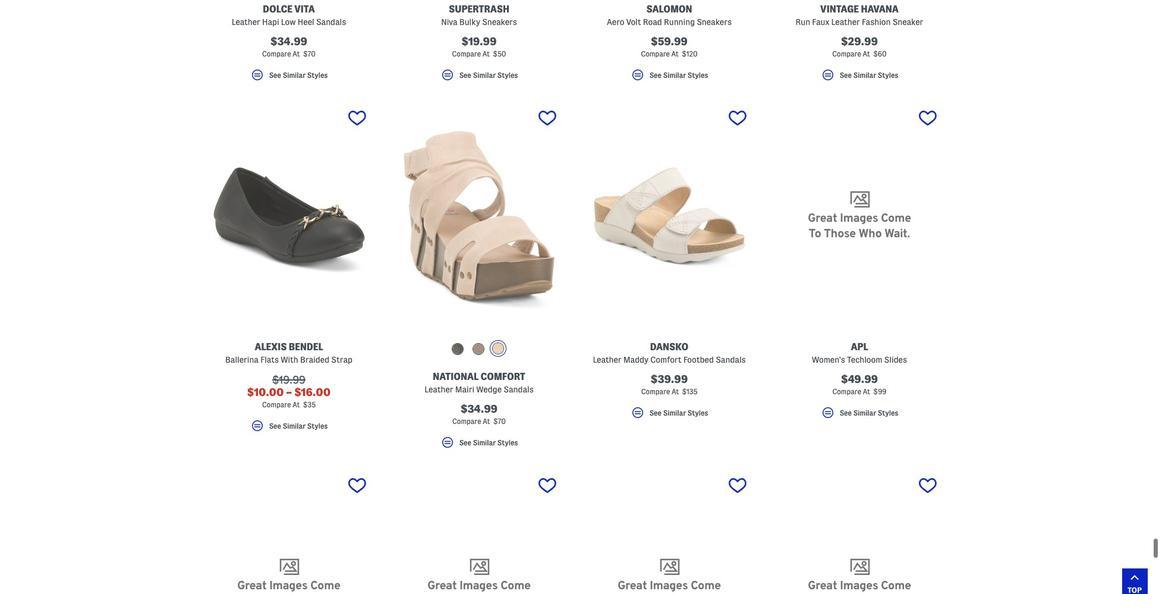 Task type: vqa. For each thing, say whether or not it's contained in the screenshot.
Techloom
yes



Task type: describe. For each thing, give the bounding box(es) containing it.
heel
[[298, 17, 314, 27]]

sandals for $39.99
[[716, 355, 746, 365]]

$19.99 $10.00 – $16.00 compare at              $35
[[247, 374, 331, 409]]

mairi
[[455, 385, 475, 395]]

similar inside dolce vita leather hapi low heel sandals $34.99 compare at              $70 element
[[283, 71, 306, 79]]

dolce vita leather hapi low heel sandals $34.99 compare at              $70 element
[[199, 0, 379, 88]]

women's
[[812, 355, 846, 365]]

$39.99
[[651, 374, 688, 385]]

similar inside supertrash niva bulky sneakers $19.99 compare at              $50 element
[[473, 71, 496, 79]]

sandals for $34.99
[[504, 385, 534, 395]]

see similar styles button down $39.99 compare at              $135
[[580, 406, 760, 425]]

styles inside salomon aero volt road running sneakers $59.99 compare at              $120 element
[[688, 71, 709, 79]]

compare inside $19.99 $10.00 – $16.00 compare at              $35
[[262, 401, 291, 409]]

$70 for comfort
[[494, 418, 506, 425]]

similar inside salomon aero volt road running sneakers $59.99 compare at              $120 element
[[664, 71, 686, 79]]

similar inside vintage havana run faux leather fashion sneaker $29.99 compare at              $60 'element'
[[854, 71, 877, 79]]

styles inside national comfort leather mairi wedge sandals $34.99 compare at              $70 element
[[498, 439, 518, 447]]

leather inside dolce vita leather hapi low heel sandals
[[232, 17, 260, 27]]

sneakers inside 'salomon aero volt road running sneakers'
[[697, 17, 732, 27]]

see similar styles button down $59.99 compare at              $120
[[580, 68, 760, 88]]

styles inside apl women's techloom slides $49.99 compare at              $99 element
[[878, 409, 899, 417]]

see similar styles for see similar styles button underneath 'wedge'
[[460, 439, 518, 447]]

see inside salomon aero volt road running sneakers $59.99 compare at              $120 element
[[650, 71, 662, 79]]

alexis bendel ballerina flats with braided strap compare at              $35 element
[[199, 103, 379, 439]]

leather inside national comfort leather mairi wedge sandals
[[425, 385, 454, 395]]

list box inside national comfort leather mairi wedge sandals $34.99 compare at              $70 element
[[449, 340, 510, 360]]

compare for salomon
[[641, 50, 670, 58]]

salomon aero volt road running sneakers
[[607, 4, 732, 27]]

bulky
[[460, 17, 481, 27]]

vita
[[295, 4, 315, 15]]

sneakers inside the 'supertrash niva bulky sneakers'
[[482, 17, 517, 27]]

$16.00
[[295, 387, 331, 398]]

with
[[281, 355, 298, 365]]

running
[[664, 17, 695, 27]]

similar inside dansko leather maddy comfort footbed sandals $39.99 compare at              $135 element
[[664, 409, 686, 417]]

comfort
[[481, 372, 526, 382]]

$70 for vita
[[303, 50, 316, 58]]

alexis bendel ballerina flats with braided strap
[[225, 342, 353, 365]]

$59.99 compare at              $120
[[641, 36, 698, 58]]

supertrash niva bulky sneakers
[[441, 4, 517, 27]]

$34.99 compare at              $70 for national
[[453, 403, 506, 425]]

havana
[[862, 4, 899, 15]]

styles inside supertrash niva bulky sneakers $19.99 compare at              $50 element
[[498, 71, 518, 79]]

sandals inside dolce vita leather hapi low heel sandals
[[316, 17, 346, 27]]

$10.00
[[247, 387, 284, 398]]

$19.99 compare at              $50
[[452, 36, 506, 58]]

leather inside "dansko leather maddy comfort footbed sandals"
[[593, 355, 622, 365]]

see similar styles button down '$49.99 compare at              $99'
[[770, 406, 950, 425]]

$49.99 compare at              $99
[[833, 374, 887, 396]]

bendel
[[289, 342, 323, 352]]

similar inside apl women's techloom slides $49.99 compare at              $99 element
[[854, 409, 877, 417]]

waverlie comfort loafers image
[[390, 471, 569, 594]]

slides
[[885, 355, 908, 365]]

see inside supertrash niva bulky sneakers $19.99 compare at              $50 element
[[460, 71, 472, 79]]

supertrash niva bulky sneakers $19.99 compare at              $50 element
[[390, 0, 569, 88]]

see similar styles for see similar styles button below $29.99 compare at              $60
[[840, 71, 899, 79]]

$34.99 for national
[[461, 403, 498, 415]]

see similar styles button down 'wedge'
[[390, 436, 569, 455]]

dansko leather maddy comfort footbed sandals $39.99 compare at              $135 element
[[580, 103, 760, 425]]

flats
[[261, 355, 279, 365]]

faux
[[813, 17, 830, 27]]

vintage
[[821, 4, 859, 15]]

low slingback faux patent leather heels image
[[770, 471, 950, 594]]

see similar styles for see similar styles button under low
[[269, 71, 328, 79]]

see similar styles for see similar styles button under $35
[[269, 422, 328, 430]]

salomon aero volt road running sneakers $59.99 compare at              $120 element
[[580, 0, 760, 88]]

top link
[[1123, 569, 1148, 594]]

vintage havana run faux leather fashion sneaker $29.99 compare at              $60 element
[[770, 0, 950, 88]]

see similar styles for see similar styles button under '$49.99 compare at              $99'
[[840, 409, 899, 417]]

footbed
[[684, 355, 714, 365]]

hapi
[[262, 17, 279, 27]]

$59.99
[[651, 36, 688, 47]]

see inside apl women's techloom slides $49.99 compare at              $99 element
[[840, 409, 852, 417]]

women's techloom slides image
[[770, 103, 950, 328]]

$50
[[493, 50, 506, 58]]

$34.99 compare at              $70 for dolce
[[262, 36, 316, 58]]



Task type: locate. For each thing, give the bounding box(es) containing it.
list box
[[449, 340, 510, 360]]

leather down vintage
[[832, 17, 861, 27]]

styles down $120
[[688, 71, 709, 79]]

similar down $120
[[664, 71, 686, 79]]

$19.99 inside $19.99 $10.00 – $16.00 compare at              $35
[[272, 374, 306, 386]]

see down the mairi
[[460, 439, 472, 447]]

$120
[[682, 50, 698, 58]]

ice image
[[493, 343, 505, 355]]

0 horizontal spatial sneakers
[[482, 17, 517, 27]]

see similar styles inside alexis bendel ballerina flats with braided strap compare at              $35 element
[[269, 422, 328, 430]]

similar down $135
[[664, 409, 686, 417]]

see similar styles button
[[199, 68, 379, 88], [390, 68, 569, 88], [580, 68, 760, 88], [770, 68, 950, 88], [580, 406, 760, 425], [770, 406, 950, 425], [199, 419, 379, 439], [390, 436, 569, 455]]

national comfort leather mairi wedge sandals
[[425, 372, 534, 395]]

aero
[[607, 17, 625, 27]]

1 vertical spatial $70
[[494, 418, 506, 425]]

see similar styles for see similar styles button underneath $19.99 compare at              $50
[[460, 71, 518, 79]]

$35
[[303, 401, 316, 409]]

supertrash
[[449, 4, 510, 15]]

see similar styles button down $19.99 compare at              $50
[[390, 68, 569, 88]]

see similar styles down $99
[[840, 409, 899, 417]]

national comfort leather mairi wedge sandals $34.99 compare at              $70 element
[[390, 103, 569, 455]]

1 horizontal spatial sneakers
[[697, 17, 732, 27]]

uneek open toe sandals image
[[580, 471, 760, 594]]

volt
[[627, 17, 642, 27]]

see similar styles down $60
[[840, 71, 899, 79]]

$34.99 for dolce
[[271, 36, 308, 47]]

see similar styles button down $35
[[199, 419, 379, 439]]

compare for national
[[453, 418, 482, 425]]

0 horizontal spatial $34.99 compare at              $70
[[262, 36, 316, 58]]

see similar styles inside salomon aero volt road running sneakers $59.99 compare at              $120 element
[[650, 71, 709, 79]]

vintage havana run faux leather fashion sneaker
[[796, 4, 924, 27]]

see
[[269, 71, 281, 79], [460, 71, 472, 79], [650, 71, 662, 79], [840, 71, 852, 79], [650, 409, 662, 417], [840, 409, 852, 417], [269, 422, 281, 430], [460, 439, 472, 447]]

styles down 'wedge'
[[498, 439, 518, 447]]

ballerina
[[225, 355, 259, 365]]

see similar styles down 'wedge'
[[460, 439, 518, 447]]

$19.99 inside $19.99 compare at              $50
[[462, 36, 497, 47]]

leather inside vintage havana run faux leather fashion sneaker
[[832, 17, 861, 27]]

$39.99 compare at              $135
[[642, 374, 698, 396]]

see inside dansko leather maddy comfort footbed sandals $39.99 compare at              $135 element
[[650, 409, 662, 417]]

sneakers right running in the top right of the page
[[697, 17, 732, 27]]

$19.99 up the –
[[272, 374, 306, 386]]

black image
[[452, 343, 464, 355]]

$49.99
[[842, 374, 879, 385]]

compare inside $29.99 compare at              $60
[[833, 50, 862, 58]]

$34.99 compare at              $70 down 'wedge'
[[453, 403, 506, 425]]

compare down $29.99
[[833, 50, 862, 58]]

styles down $99
[[878, 409, 899, 417]]

$99
[[874, 388, 887, 396]]

1 sneakers from the left
[[482, 17, 517, 27]]

sandals right 'footbed'
[[716, 355, 746, 365]]

styles down $35
[[307, 422, 328, 430]]

maddy
[[624, 355, 649, 365]]

$29.99 compare at              $60
[[833, 36, 887, 58]]

strap
[[332, 355, 353, 365]]

leather
[[232, 17, 260, 27], [832, 17, 861, 27], [593, 355, 622, 365], [425, 385, 454, 395]]

$19.99 for compare
[[462, 36, 497, 47]]

1 horizontal spatial $34.99 compare at              $70
[[453, 403, 506, 425]]

compare inside '$49.99 compare at              $99'
[[833, 388, 862, 396]]

dansko
[[651, 342, 689, 352]]

leather woven mule sandals image
[[199, 471, 379, 594]]

1 horizontal spatial $34.99
[[461, 403, 498, 415]]

dolce vita leather hapi low heel sandals
[[232, 4, 346, 27]]

compare down $39.99
[[642, 388, 670, 396]]

niva
[[441, 17, 458, 27]]

similar inside national comfort leather mairi wedge sandals $34.99 compare at              $70 element
[[473, 439, 496, 447]]

sandals inside national comfort leather mairi wedge sandals
[[504, 385, 534, 395]]

road
[[643, 17, 662, 27]]

similar down $35
[[283, 422, 306, 430]]

apl women's techloom slides
[[812, 342, 908, 365]]

compare down bulky
[[452, 50, 481, 58]]

sneakers down supertrash
[[482, 17, 517, 27]]

0 horizontal spatial $70
[[303, 50, 316, 58]]

0 vertical spatial $34.99
[[271, 36, 308, 47]]

styles
[[307, 71, 328, 79], [498, 71, 518, 79], [688, 71, 709, 79], [878, 71, 899, 79], [688, 409, 709, 417], [878, 409, 899, 417], [307, 422, 328, 430], [498, 439, 518, 447]]

see similar styles inside dansko leather maddy comfort footbed sandals $39.99 compare at              $135 element
[[650, 409, 709, 417]]

styles down 'heel'
[[307, 71, 328, 79]]

see similar styles down 'heel'
[[269, 71, 328, 79]]

grey image
[[473, 343, 485, 355]]

sandals right 'heel'
[[316, 17, 346, 27]]

compare inside $59.99 compare at              $120
[[641, 50, 670, 58]]

top
[[1128, 586, 1143, 594]]

similar down low
[[283, 71, 306, 79]]

sandals down comfort
[[504, 385, 534, 395]]

alexis
[[255, 342, 287, 352]]

dolce
[[263, 4, 293, 15]]

1 horizontal spatial $70
[[494, 418, 506, 425]]

see similar styles button down low
[[199, 68, 379, 88]]

see down $59.99 compare at              $120
[[650, 71, 662, 79]]

see similar styles for see similar styles button below $59.99 compare at              $120
[[650, 71, 709, 79]]

compare
[[262, 50, 291, 58], [452, 50, 481, 58], [641, 50, 670, 58], [833, 50, 862, 58], [642, 388, 670, 396], [833, 388, 862, 396], [262, 401, 291, 409], [453, 418, 482, 425]]

0 vertical spatial sandals
[[316, 17, 346, 27]]

see down $10.00
[[269, 422, 281, 430]]

compare inside $39.99 compare at              $135
[[642, 388, 670, 396]]

styles down $60
[[878, 71, 899, 79]]

apl women's techloom slides $49.99 compare at              $99 element
[[770, 103, 950, 425]]

$19.99 for $10.00
[[272, 374, 306, 386]]

braided
[[300, 355, 330, 365]]

1 vertical spatial $34.99 compare at              $70
[[453, 403, 506, 425]]

see down $19.99 compare at              $50
[[460, 71, 472, 79]]

comfort
[[651, 355, 682, 365]]

0 horizontal spatial $19.99
[[272, 374, 306, 386]]

compare for apl
[[833, 388, 862, 396]]

see down $39.99 compare at              $135
[[650, 409, 662, 417]]

see inside national comfort leather mairi wedge sandals $34.99 compare at              $70 element
[[460, 439, 472, 447]]

$60
[[874, 50, 887, 58]]

low
[[281, 17, 296, 27]]

see similar styles
[[269, 71, 328, 79], [460, 71, 518, 79], [650, 71, 709, 79], [840, 71, 899, 79], [650, 409, 709, 417], [840, 409, 899, 417], [269, 422, 328, 430], [460, 439, 518, 447]]

see down hapi
[[269, 71, 281, 79]]

similar inside alexis bendel ballerina flats with braided strap compare at              $35 element
[[283, 422, 306, 430]]

compare down $49.99
[[833, 388, 862, 396]]

salomon
[[647, 4, 693, 15]]

$34.99
[[271, 36, 308, 47], [461, 403, 498, 415]]

see down $29.99 compare at              $60
[[840, 71, 852, 79]]

compare for dansko
[[642, 388, 670, 396]]

sneakers
[[482, 17, 517, 27], [697, 17, 732, 27]]

similar down $60
[[854, 71, 877, 79]]

wedge
[[477, 385, 502, 395]]

compare down hapi
[[262, 50, 291, 58]]

compare inside $19.99 compare at              $50
[[452, 50, 481, 58]]

$70 down 'heel'
[[303, 50, 316, 58]]

compare for supertrash
[[452, 50, 481, 58]]

national
[[433, 372, 479, 382]]

compare down $10.00
[[262, 401, 291, 409]]

similar
[[283, 71, 306, 79], [473, 71, 496, 79], [664, 71, 686, 79], [854, 71, 877, 79], [664, 409, 686, 417], [854, 409, 877, 417], [283, 422, 306, 430], [473, 439, 496, 447]]

see similar styles inside supertrash niva bulky sneakers $19.99 compare at              $50 element
[[460, 71, 518, 79]]

$34.99 compare at              $70
[[262, 36, 316, 58], [453, 403, 506, 425]]

see similar styles inside apl women's techloom slides $49.99 compare at              $99 element
[[840, 409, 899, 417]]

–
[[286, 387, 292, 398]]

see similar styles inside vintage havana run faux leather fashion sneaker $29.99 compare at              $60 'element'
[[840, 71, 899, 79]]

compare down the mairi
[[453, 418, 482, 425]]

see similar styles for see similar styles button below $39.99 compare at              $135
[[650, 409, 709, 417]]

see similar styles down $135
[[650, 409, 709, 417]]

compare for vintage
[[833, 50, 862, 58]]

compare down $59.99
[[641, 50, 670, 58]]

styles down $50
[[498, 71, 518, 79]]

fashion
[[862, 17, 891, 27]]

see similar styles down $50
[[460, 71, 518, 79]]

see down '$49.99 compare at              $99'
[[840, 409, 852, 417]]

0 horizontal spatial $34.99
[[271, 36, 308, 47]]

techloom
[[848, 355, 883, 365]]

sandals
[[316, 17, 346, 27], [716, 355, 746, 365], [504, 385, 534, 395]]

leather left hapi
[[232, 17, 260, 27]]

see similar styles button down $29.99 compare at              $60
[[770, 68, 950, 88]]

see similar styles down $35
[[269, 422, 328, 430]]

$19.99
[[462, 36, 497, 47], [272, 374, 306, 386]]

$29.99
[[842, 36, 879, 47]]

0 vertical spatial $70
[[303, 50, 316, 58]]

styles down $135
[[688, 409, 709, 417]]

see inside vintage havana run faux leather fashion sneaker $29.99 compare at              $60 'element'
[[840, 71, 852, 79]]

$34.99 down low
[[271, 36, 308, 47]]

$135
[[683, 388, 698, 396]]

see similar styles inside national comfort leather mairi wedge sandals $34.99 compare at              $70 element
[[460, 439, 518, 447]]

styles inside alexis bendel ballerina flats with braided strap compare at              $35 element
[[307, 422, 328, 430]]

0 vertical spatial $19.99
[[462, 36, 497, 47]]

$34.99 down 'wedge'
[[461, 403, 498, 415]]

similar down 'wedge'
[[473, 439, 496, 447]]

$70 down 'wedge'
[[494, 418, 506, 425]]

2 horizontal spatial sandals
[[716, 355, 746, 365]]

0 horizontal spatial sandals
[[316, 17, 346, 27]]

sneaker
[[893, 17, 924, 27]]

2 vertical spatial sandals
[[504, 385, 534, 395]]

see inside alexis bendel ballerina flats with braided strap compare at              $35 element
[[269, 422, 281, 430]]

$70
[[303, 50, 316, 58], [494, 418, 506, 425]]

1 vertical spatial $19.99
[[272, 374, 306, 386]]

2 sneakers from the left
[[697, 17, 732, 27]]

compare for dolce
[[262, 50, 291, 58]]

$19.99 down bulky
[[462, 36, 497, 47]]

styles inside vintage havana run faux leather fashion sneaker $29.99 compare at              $60 'element'
[[878, 71, 899, 79]]

similar down $99
[[854, 409, 877, 417]]

see inside dolce vita leather hapi low heel sandals $34.99 compare at              $70 element
[[269, 71, 281, 79]]

apl
[[851, 342, 869, 352]]

see similar styles down $120
[[650, 71, 709, 79]]

sandals inside "dansko leather maddy comfort footbed sandals"
[[716, 355, 746, 365]]

leather left maddy
[[593, 355, 622, 365]]

see similar styles inside dolce vita leather hapi low heel sandals $34.99 compare at              $70 element
[[269, 71, 328, 79]]

$34.99 compare at              $70 down low
[[262, 36, 316, 58]]

1 vertical spatial $34.99
[[461, 403, 498, 415]]

styles inside dansko leather maddy comfort footbed sandals $39.99 compare at              $135 element
[[688, 409, 709, 417]]

styles inside dolce vita leather hapi low heel sandals $34.99 compare at              $70 element
[[307, 71, 328, 79]]

dansko leather maddy comfort footbed sandals
[[593, 342, 746, 365]]

run
[[796, 17, 811, 27]]

similar down $50
[[473, 71, 496, 79]]

1 horizontal spatial $19.99
[[462, 36, 497, 47]]

1 vertical spatial sandals
[[716, 355, 746, 365]]

0 vertical spatial $34.99 compare at              $70
[[262, 36, 316, 58]]

1 horizontal spatial sandals
[[504, 385, 534, 395]]

leather down national
[[425, 385, 454, 395]]



